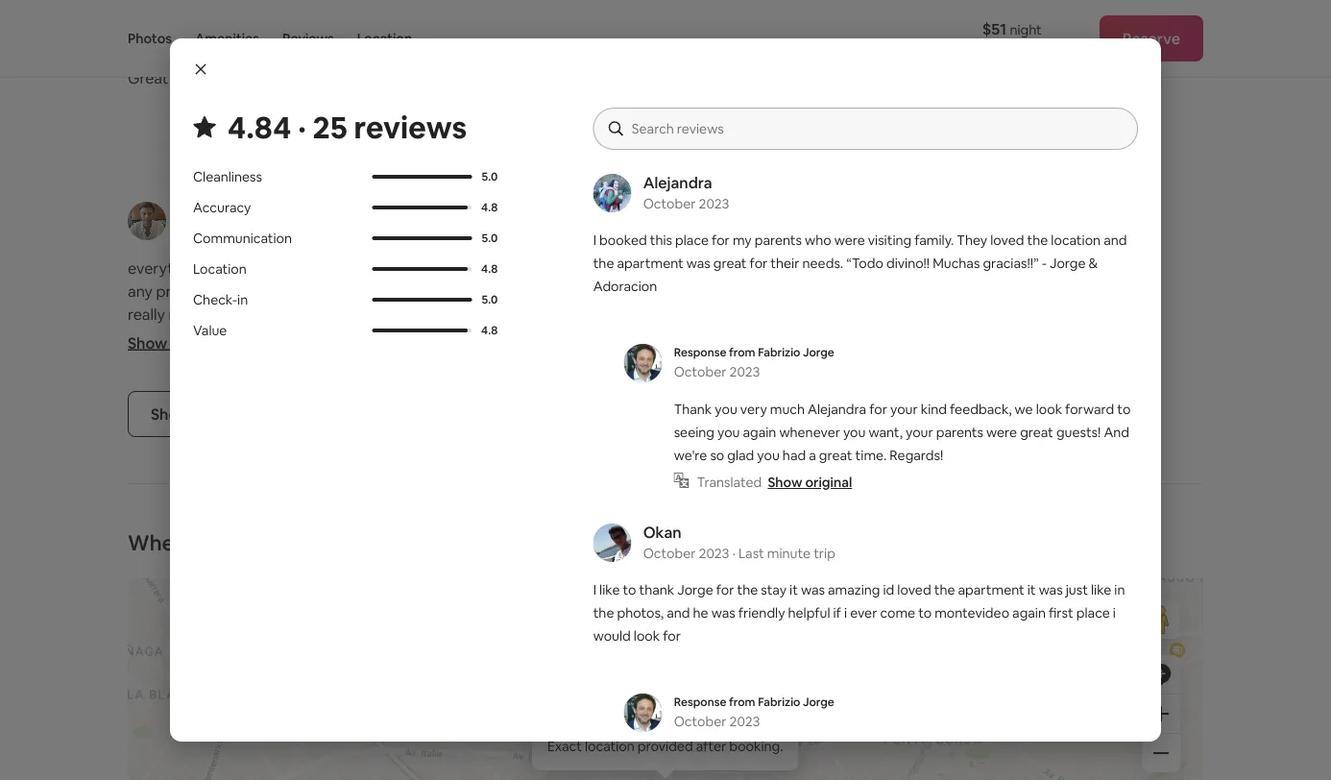 Task type: describe. For each thing, give the bounding box(es) containing it.
night
[[1010, 21, 1042, 38]]

translated show original
[[697, 474, 853, 491]]

were inside "i booked this place for my parents who were visiting family. they loved the location and the apartment was great for their needs. "todo divino!! muchas gracias!!" - jorge & adoracion"
[[835, 232, 865, 249]]

very inside thank you very much alejandra for your kind feedback, we look forward to seeing you again whenever you want, your parents were great guests! and we're so glad you had a great time. regards!
[[741, 401, 767, 418]]

jorge inside "i booked this place for my parents who were visiting family. they loved the location and the apartment was great for their needs. "todo divino!! muchas gracias!!" - jorge & adoracion"
[[1050, 255, 1086, 272]]

to inside everything was excellent, i really stayed 4 months and without any problems. i highlight fabrizio's speed to fix everything really recommended, super comfortable and functional, very well equipped (and it doesn't suffer in heat or cold), quiet too
[[418, 281, 433, 301]]

stayed
[[357, 258, 405, 278]]

1 horizontal spatial comfortable
[[674, 91, 762, 111]]

for inside thank you very much alejandra for your kind feedback, we look forward to seeing you again whenever you want, your parents were great guests! and we're so glad you had a great time. regards!
[[870, 401, 888, 418]]

and inside i like to thank jorge for the stay it was amazing id loved the apartment it was just like in the photos, and he was friendly helpful if i ever come to montevideo again first place i would look for
[[667, 604, 690, 622]]

excellent,
[[238, 258, 306, 278]]

translated
[[697, 474, 762, 491]]

jorge down helpful
[[803, 695, 835, 710]]

apartment inside "i booked this place for my parents who were visiting family. they loved the location and the apartment was great for their needs. "todo divino!! muchas gracias!!" - jorge & adoracion"
[[617, 255, 684, 272]]

jorge inside i like to thank jorge for the stay it was amazing id loved the apartment it was just like in the photos, and he was friendly helpful if i ever come to montevideo again first place i would look for
[[678, 581, 714, 599]]

attentive
[[746, 160, 810, 180]]

0 horizontal spatial really
[[128, 304, 165, 324]]

0 vertical spatial location
[[357, 30, 412, 47]]

want,
[[869, 424, 903, 441]]

1 horizontal spatial it
[[790, 581, 798, 599]]

$51 night
[[983, 19, 1042, 38]]

minute inside 4.84 · 25 reviews dialog
[[768, 545, 811, 562]]

okan
[[643, 522, 682, 542]]

great inside "i booked this place for my parents who were visiting family. they loved the location and the apartment was great for their needs. "todo divino!! muchas gracias!!" - jorge & adoracion"
[[714, 255, 747, 272]]

we
[[1015, 401, 1034, 418]]

2022
[[246, 33, 277, 50]]

2023 inside diego august 2023 · last minute trip
[[771, 33, 802, 50]]

check-in
[[193, 291, 248, 308]]

0 vertical spatial .
[[840, 137, 844, 157]]

in inside i like to thank jorge for the stay it was amazing id loved the apartment it was just like in the photos, and he was friendly helpful if i ever come to montevideo again first place i would look for
[[1115, 581, 1126, 599]]

who
[[805, 232, 832, 249]]

without
[[508, 258, 563, 278]]

2 horizontal spatial everything
[[740, 258, 816, 278]]

loved for okan
[[898, 581, 932, 599]]

time.
[[856, 447, 887, 464]]

months
[[420, 258, 474, 278]]

october inside alejandra october 2023
[[643, 195, 696, 212]]

was down who
[[820, 258, 847, 278]]

the left stay
[[737, 581, 758, 599]]

great down 'we'
[[1021, 424, 1054, 441]]

location
[[1051, 232, 1101, 249]]

it inside everything was excellent, i really stayed 4 months and without any problems. i highlight fabrizio's speed to fix everything really recommended, super comfortable and functional, very well equipped (and it doesn't suffer in heat or cold), quiet too
[[265, 327, 275, 347]]

cold),
[[448, 327, 487, 347]]

1 i from the left
[[845, 604, 848, 622]]

for down photos,
[[663, 627, 681, 645]]

comfortable inside everything was excellent, i really stayed 4 months and without any problems. i highlight fabrizio's speed to fix everything really recommended, super comfortable and functional, very well equipped (and it doesn't suffer in heat or cold), quiet too
[[324, 304, 412, 324]]

renato
[[178, 10, 229, 30]]

drag pegman onto the map to open street view image
[[1142, 601, 1181, 639]]

4
[[408, 258, 417, 278]]

show inside "button"
[[151, 404, 190, 424]]

Search reviews, Press 'Enter' to search text field
[[632, 119, 1119, 138]]

stay
[[761, 581, 787, 599]]

helpful
[[788, 604, 831, 622]]

trip for renato
[[361, 33, 383, 50]]

add a place to the map image
[[1150, 663, 1173, 686]]

2 from from the top
[[729, 695, 756, 710]]

5.0 for communication
[[482, 231, 498, 246]]

feedback,
[[950, 401, 1012, 418]]

show more button for clean bathrooms, equipped kitchen, proper heating. everything works great .
[[674, 143, 770, 163]]

look inside i like to thank jorge for the stay it was amazing id loved the apartment it was just like in the photos, and he was friendly helpful if i ever come to montevideo again first place i would look for
[[634, 627, 660, 645]]

1 vertical spatial more
[[171, 333, 209, 353]]

photos
[[128, 30, 172, 47]]

functional,
[[446, 304, 520, 324]]

· for diego
[[805, 33, 808, 50]]

the up would
[[593, 604, 614, 622]]

2 response from fabrizio jorge october 2023 from the top
[[674, 695, 835, 730]]

rooms.
[[765, 91, 814, 111]]

google map
showing 9 points of interest. region
[[116, 496, 1332, 780]]

spacious
[[953, 68, 1015, 88]]

well
[[128, 327, 155, 347]]

host!!!!
[[172, 68, 217, 88]]

(and
[[230, 327, 262, 347]]

"todo
[[847, 255, 884, 272]]

the up -
[[1028, 232, 1049, 249]]

you right thank
[[715, 401, 738, 418]]

just
[[1066, 581, 1089, 599]]

any
[[128, 281, 153, 301]]

renato november 2022 · last minute trip
[[178, 10, 383, 50]]

we're
[[674, 447, 707, 464]]

fabrizio inside the apartment is very comfortable and spacious , has 2 very comfortable rooms. clean bathrooms, equipped kitchen, proper heating. everything works great . fabrizio is attentive to every detail . highly recommended .
[[674, 160, 728, 180]]

4.84 · 25 reviews dialog
[[170, 38, 1162, 780]]

i inside "i booked this place for my parents who were visiting family. they loved the location and the apartment was great for their needs. "todo divino!! muchas gracias!!" - jorge & adoracion"
[[593, 232, 597, 249]]

show down clean
[[674, 143, 713, 163]]

· for renato
[[280, 33, 283, 50]]

divino!!
[[887, 255, 930, 272]]

guests!
[[1057, 424, 1101, 441]]

and right months
[[478, 258, 504, 278]]

show all 25 reviews button
[[128, 391, 312, 437]]

i up recommended, at the top left of page
[[230, 281, 234, 301]]

25 for all
[[213, 404, 230, 424]]

0 vertical spatial show more
[[674, 143, 755, 163]]

reviews for show all 25 reviews
[[233, 404, 289, 424]]

fabrizio jorge image
[[624, 694, 663, 732]]

1 response from fabrizio jorge october 2023 from the top
[[674, 345, 835, 380]]

apartment inside i like to thank jorge for the stay it was amazing id loved the apartment it was just like in the photos, and he was friendly helpful if i ever come to montevideo again first place i would look for
[[958, 581, 1025, 599]]

much
[[770, 401, 805, 418]]

0 vertical spatial super
[[850, 258, 890, 278]]

0 horizontal spatial everything
[[128, 258, 204, 278]]

visiting
[[868, 232, 912, 249]]

4.84 · 25 reviews
[[228, 107, 467, 147]]

great host!!!!
[[128, 68, 217, 88]]

so
[[710, 447, 725, 464]]

my
[[733, 232, 752, 249]]

check-
[[193, 291, 237, 308]]

alejandra october 2023
[[643, 172, 730, 212]]

seeing
[[674, 424, 715, 441]]

the up montevideo
[[935, 581, 955, 599]]

the down booked
[[593, 255, 614, 272]]

,
[[1018, 68, 1022, 88]]

everything
[[674, 137, 750, 157]]

gabriel image
[[128, 202, 166, 240]]

zoom in image
[[1154, 706, 1169, 722]]

5.0 for check-in
[[482, 292, 498, 307]]

place inside i like to thank jorge for the stay it was amazing id loved the apartment it was just like in the photos, and he was friendly helpful if i ever come to montevideo again first place i would look for
[[1077, 604, 1111, 622]]

thank you very much alejandra for your kind feedback, we look forward to seeing you again whenever you want, your parents were great guests! and we're so glad you had a great time. regards!
[[674, 401, 1131, 464]]

reserve button
[[1100, 15, 1204, 61]]

works
[[753, 137, 795, 157]]

a
[[809, 447, 817, 464]]

thank
[[674, 401, 712, 418]]

gabriel image for gabriel july 2023
[[128, 202, 166, 240]]

look inside thank you very much alejandra for your kind feedback, we look forward to seeing you again whenever you want, your parents were great guests! and we're so glad you had a great time. regards!
[[1036, 401, 1063, 418]]

reviews button
[[282, 0, 334, 77]]

gabriel for gabriel july 2023
[[178, 200, 230, 220]]

october right fabrizio jorge icon
[[674, 713, 727, 730]]

5.0 for cleanliness
[[482, 169, 498, 184]]

1 like from the left
[[600, 581, 620, 599]]

0 vertical spatial really
[[316, 258, 354, 278]]

1 response from the top
[[674, 345, 727, 360]]

cleanliness
[[193, 168, 262, 185]]

equipped inside everything was excellent, i really stayed 4 months and without any problems. i highlight fabrizio's speed to fix everything really recommended, super comfortable and functional, very well equipped (and it doesn't suffer in heat or cold), quiet too
[[159, 327, 227, 347]]

photos,
[[617, 604, 664, 622]]

recommended
[[721, 183, 826, 203]]

1 vertical spatial .
[[917, 160, 921, 180]]

booked
[[600, 232, 647, 249]]

1 vertical spatial show more
[[128, 333, 209, 353]]

and inside "i booked this place for my parents who were visiting family. they loved the location and the apartment was great for their needs. "todo divino!! muchas gracias!!" - jorge & adoracion"
[[1104, 232, 1128, 249]]

and inside the apartment is very comfortable and spacious , has 2 very comfortable rooms. clean bathrooms, equipped kitchen, proper heating. everything works great . fabrizio is attentive to every detail . highly recommended .
[[923, 68, 949, 88]]

list containing renato
[[120, 0, 1212, 391]]

their
[[771, 255, 800, 272]]

proper
[[933, 114, 981, 134]]

1 vertical spatial fabrizio
[[758, 345, 801, 360]]

diego
[[724, 10, 767, 30]]

suffer
[[335, 327, 376, 347]]

i up the fabrizio's
[[309, 258, 313, 278]]

2 response from the top
[[674, 695, 727, 710]]

would
[[593, 627, 631, 645]]

again inside thank you very much alejandra for your kind feedback, we look forward to seeing you again whenever you want, your parents were great guests! and we're so glad you had a great time. regards!
[[743, 424, 777, 441]]

show more button for really recommended, super comfortable and functional, very well equipped (and it doesn't suffer in heat or cold), quiet too
[[128, 333, 224, 353]]

july
[[178, 223, 202, 240]]

show down 'any'
[[128, 333, 167, 353]]

i like to thank jorge for the stay it was amazing id loved the apartment it was just like in the photos, and he was friendly helpful if i ever come to montevideo again first place i would look for
[[593, 581, 1126, 645]]

4.8 for accuracy
[[481, 200, 498, 215]]

this
[[650, 232, 673, 249]]

or
[[430, 327, 445, 347]]

october 2023
[[643, 545, 730, 562]]

you up 'time.' at bottom right
[[844, 424, 866, 441]]



Task type: vqa. For each thing, say whether or not it's contained in the screenshot.
2023 within the ALEJANDRA OCTOBER 2023
yes



Task type: locate. For each thing, give the bounding box(es) containing it.
were inside thank you very much alejandra for your kind feedback, we look forward to seeing you again whenever you want, your parents were great guests! and we're so glad you had a great time. regards!
[[987, 424, 1018, 441]]

minute up search reviews, press 'enter' to search text box
[[839, 33, 883, 50]]

1 vertical spatial really
[[128, 304, 165, 324]]

0 horizontal spatial were
[[835, 232, 865, 249]]

he
[[693, 604, 709, 622]]

1 horizontal spatial alejandra
[[808, 401, 867, 418]]

0 vertical spatial in
[[237, 291, 248, 308]]

parents inside "i booked this place for my parents who were visiting family. they loved the location and the apartment was great for their needs. "todo divino!! muchas gracias!!" - jorge & adoracion"
[[755, 232, 802, 249]]

1 horizontal spatial super
[[850, 258, 890, 278]]

last inside 4.84 · 25 reviews dialog
[[739, 545, 765, 562]]

for left my on the right of page
[[712, 232, 730, 249]]

gabriel inside gabriel march 2023
[[724, 200, 776, 220]]

show inside 4.84 · 25 reviews dialog
[[768, 474, 803, 491]]

0 horizontal spatial loved
[[898, 581, 932, 599]]

4.8 for location
[[481, 261, 498, 276]]

0 vertical spatial 25
[[313, 107, 348, 147]]

25 right all
[[213, 404, 230, 424]]

fix
[[436, 281, 453, 301]]

0 horizontal spatial more
[[171, 333, 209, 353]]

1 horizontal spatial apartment
[[704, 68, 780, 88]]

1 horizontal spatial look
[[1036, 401, 1063, 418]]

2 vertical spatial comfortable
[[324, 304, 412, 324]]

minute
[[315, 33, 358, 50], [839, 33, 883, 50], [768, 545, 811, 562]]

0 vertical spatial look
[[1036, 401, 1063, 418]]

great
[[128, 68, 168, 88]]

0 vertical spatial 5.0
[[482, 169, 498, 184]]

adoracion
[[593, 278, 657, 295]]

1 4.8 from the top
[[481, 200, 498, 215]]

were up ""todo"
[[835, 232, 865, 249]]

the apartment is very comfortable and spacious , has 2 very comfortable rooms. clean bathrooms, equipped kitchen, proper heating. everything works great . fabrizio is attentive to every detail . highly recommended .
[[674, 68, 1095, 203]]

last
[[286, 33, 312, 50], [811, 33, 837, 50], [739, 545, 765, 562]]

gabriel image
[[128, 202, 166, 240], [674, 202, 712, 240], [674, 202, 712, 240]]

and left he
[[667, 604, 690, 622]]

minute for renato
[[315, 33, 358, 50]]

public
[[1029, 613, 1067, 630]]

i right if at bottom right
[[845, 604, 848, 622]]

0 horizontal spatial .
[[830, 183, 833, 203]]

0 horizontal spatial super
[[281, 304, 321, 324]]

original
[[806, 474, 853, 491]]

for left their
[[750, 255, 768, 272]]

in up (and
[[237, 291, 248, 308]]

response from fabrizio jorge october 2023
[[674, 345, 835, 380], [674, 695, 835, 730]]

okan image
[[593, 524, 632, 562], [593, 524, 632, 562]]

trip inside renato november 2022 · last minute trip
[[361, 33, 383, 50]]

4.8 for value
[[481, 323, 498, 338]]

jorge up he
[[678, 581, 714, 599]]

2023
[[771, 33, 802, 50], [699, 195, 730, 212], [205, 223, 236, 240], [765, 223, 795, 240], [730, 363, 761, 380], [699, 545, 730, 562], [730, 713, 761, 730]]

25 inside "button"
[[213, 404, 230, 424]]

1 vertical spatial in
[[379, 327, 391, 347]]

apartment inside the apartment is very comfortable and spacious , has 2 very comfortable rooms. clean bathrooms, equipped kitchen, proper heating. everything works great . fabrizio is attentive to every detail . highly recommended .
[[704, 68, 780, 88]]

reviews for 4.84 · 25 reviews
[[354, 107, 467, 147]]

1 vertical spatial super
[[281, 304, 321, 324]]

again left first
[[1013, 604, 1046, 622]]

loved inside "i booked this place for my parents who were visiting family. they loved the location and the apartment was great for their needs. "todo divino!! muchas gracias!!" - jorge & adoracion"
[[991, 232, 1025, 249]]

· right 2022
[[280, 33, 283, 50]]

equipped down recommended, at the top left of page
[[159, 327, 227, 347]]

from down honestly,
[[729, 345, 756, 360]]

1 vertical spatial location
[[193, 260, 247, 278]]

communication
[[193, 230, 292, 247]]

list
[[120, 0, 1212, 391]]

. right detail on the top of the page
[[917, 160, 921, 180]]

1 horizontal spatial .
[[840, 137, 844, 157]]

1 vertical spatial equipped
[[159, 327, 227, 347]]

gabriel for gabriel march 2023
[[724, 200, 776, 220]]

1 vertical spatial response from fabrizio jorge october 2023
[[674, 695, 835, 730]]

0 vertical spatial reviews
[[354, 107, 467, 147]]

25 inside dialog
[[313, 107, 348, 147]]

1 vertical spatial 5.0
[[482, 231, 498, 246]]

it up public
[[1028, 581, 1036, 599]]

fabrizio jorge image
[[624, 344, 663, 382], [624, 344, 663, 382], [624, 694, 663, 732]]

$51
[[983, 19, 1007, 38]]

1 vertical spatial apartment
[[617, 255, 684, 272]]

2 vertical spatial fabrizio
[[758, 695, 801, 710]]

fabrizio down friendly
[[758, 695, 801, 710]]

had
[[783, 447, 806, 464]]

all
[[194, 404, 210, 424]]

diego image
[[674, 12, 712, 50], [674, 12, 712, 50]]

and
[[1104, 424, 1130, 441]]

2
[[1052, 68, 1061, 88]]

to left every
[[813, 160, 829, 180]]

everything
[[128, 258, 204, 278], [740, 258, 816, 278], [457, 281, 533, 301]]

1 vertical spatial reviews
[[233, 404, 289, 424]]

equipped up every
[[802, 114, 870, 134]]

0 horizontal spatial location
[[193, 260, 247, 278]]

2 i from the left
[[1113, 604, 1116, 622]]

1 vertical spatial response
[[674, 695, 727, 710]]

1 horizontal spatial gabriel
[[724, 200, 776, 220]]

2 vertical spatial apartment
[[958, 581, 1025, 599]]

i inside i like to thank jorge for the stay it was amazing id loved the apartment it was just like in the photos, and he was friendly helpful if i ever come to montevideo again first place i would look for
[[593, 581, 597, 599]]

.
[[840, 137, 844, 157], [917, 160, 921, 180], [830, 183, 833, 203]]

trip up kitchen,
[[886, 33, 908, 50]]

was up first
[[1039, 581, 1063, 599]]

everything down my on the right of page
[[740, 258, 816, 278]]

photos button
[[128, 0, 172, 77]]

again inside i like to thank jorge for the stay it was amazing id loved the apartment it was just like in the photos, and he was friendly helpful if i ever come to montevideo again first place i would look for
[[1013, 604, 1046, 622]]

2 horizontal spatial ·
[[805, 33, 808, 50]]

i
[[845, 604, 848, 622], [1113, 604, 1116, 622]]

alejandra image
[[593, 174, 632, 212]]

trip for diego
[[886, 33, 908, 50]]

muchas
[[933, 255, 980, 272]]

. up every
[[840, 137, 844, 157]]

1 vertical spatial from
[[729, 695, 756, 710]]

0 vertical spatial alejandra
[[643, 172, 713, 192]]

you left had
[[757, 447, 780, 464]]

alejandra image
[[593, 174, 632, 212]]

1 horizontal spatial really
[[316, 258, 354, 278]]

reserve
[[1123, 28, 1181, 48]]

honestly, everything was super good,
[[674, 258, 935, 278]]

is down "everything"
[[732, 160, 742, 180]]

more down recommended, at the top left of page
[[171, 333, 209, 353]]

5.0 out of 5.0 image
[[372, 175, 472, 179], [372, 175, 472, 179], [372, 236, 472, 240], [372, 236, 472, 240], [372, 298, 472, 302], [372, 298, 472, 302]]

&
[[1089, 255, 1098, 272]]

honestly,
[[674, 258, 737, 278]]

they
[[957, 232, 988, 249]]

parents inside thank you very much alejandra for your kind feedback, we look forward to seeing you again whenever you want, your parents were great guests! and we're so glad you had a great time. regards!
[[937, 424, 984, 441]]

was up helpful
[[801, 581, 825, 599]]

show down had
[[768, 474, 803, 491]]

2 horizontal spatial .
[[917, 160, 921, 180]]

minute up stay
[[768, 545, 811, 562]]

really up the fabrizio's
[[316, 258, 354, 278]]

show more down clean
[[674, 143, 755, 163]]

25 for ·
[[313, 107, 348, 147]]

i
[[593, 232, 597, 249], [309, 258, 313, 278], [230, 281, 234, 301], [593, 581, 597, 599]]

0 horizontal spatial 25
[[213, 404, 230, 424]]

1 horizontal spatial reviews
[[354, 107, 467, 147]]

4.8 out of 5.0 image
[[372, 206, 472, 209], [372, 206, 468, 209], [372, 267, 472, 271], [372, 267, 468, 271], [372, 329, 472, 333], [372, 329, 468, 333]]

0 vertical spatial more
[[716, 143, 755, 163]]

· inside renato november 2022 · last minute trip
[[280, 33, 283, 50]]

1 vertical spatial comfortable
[[674, 91, 762, 111]]

october
[[643, 195, 696, 212], [674, 363, 727, 380], [643, 545, 696, 562], [674, 713, 727, 730]]

1 horizontal spatial loved
[[991, 232, 1025, 249]]

-
[[1042, 255, 1047, 272]]

3 4.8 from the top
[[481, 323, 498, 338]]

to inside the apartment is very comfortable and spacious , has 2 very comfortable rooms. clean bathrooms, equipped kitchen, proper heating. everything works great . fabrizio is attentive to every detail . highly recommended .
[[813, 160, 829, 180]]

2023 inside alejandra october 2023
[[699, 195, 730, 212]]

equipped inside the apartment is very comfortable and spacious , has 2 very comfortable rooms. clean bathrooms, equipped kitchen, proper heating. everything works great . fabrizio is attentive to every detail . highly recommended .
[[802, 114, 870, 134]]

loved inside i like to thank jorge for the stay it was amazing id loved the apartment it was just like in the photos, and he was friendly helpful if i ever come to montevideo again first place i would look for
[[898, 581, 932, 599]]

last inside diego august 2023 · last minute trip
[[811, 33, 837, 50]]

0 vertical spatial show more button
[[674, 143, 770, 163]]

1 vertical spatial look
[[634, 627, 660, 645]]

more down bathrooms,
[[716, 143, 755, 163]]

amenities button
[[195, 0, 259, 77]]

and up or
[[416, 304, 442, 324]]

1 vertical spatial alejandra
[[808, 401, 867, 418]]

1 horizontal spatial is
[[783, 68, 794, 88]]

0 horizontal spatial look
[[634, 627, 660, 645]]

to left fix
[[418, 281, 433, 301]]

location right reviews button
[[357, 30, 412, 47]]

october up this
[[643, 195, 696, 212]]

1 horizontal spatial more
[[716, 143, 755, 163]]

was
[[687, 255, 711, 272], [207, 258, 235, 278], [820, 258, 847, 278], [801, 581, 825, 599], [1039, 581, 1063, 599], [712, 604, 736, 622]]

· right 4.84
[[298, 107, 306, 147]]

transit
[[1070, 613, 1114, 630]]

where you'll be
[[128, 529, 281, 556]]

1 5.0 from the top
[[482, 169, 498, 184]]

super up doesn't on the top left of page
[[281, 304, 321, 324]]

again up 'glad'
[[743, 424, 777, 441]]

2023 inside gabriel july 2023
[[205, 223, 236, 240]]

id
[[884, 581, 895, 599]]

· right august
[[805, 33, 808, 50]]

look down photos,
[[634, 627, 660, 645]]

in right just
[[1115, 581, 1126, 599]]

super down visiting
[[850, 258, 890, 278]]

2 4.8 from the top
[[481, 261, 498, 276]]

0 vertical spatial comfortable
[[831, 68, 919, 88]]

be
[[255, 529, 281, 556]]

august
[[724, 33, 768, 50]]

2 gabriel from the left
[[724, 200, 776, 220]]

trip inside diego august 2023 · last minute trip
[[886, 33, 908, 50]]

1 horizontal spatial show more button
[[674, 143, 770, 163]]

everything up problems.
[[128, 258, 204, 278]]

heating.
[[985, 114, 1042, 134]]

0 vertical spatial response from fabrizio jorge october 2023
[[674, 345, 835, 380]]

kind
[[921, 401, 947, 418]]

· inside dialog
[[298, 107, 306, 147]]

1 horizontal spatial last
[[739, 545, 765, 562]]

minute inside renato november 2022 · last minute trip
[[315, 33, 358, 50]]

problems.
[[156, 281, 227, 301]]

1 vertical spatial again
[[1013, 604, 1046, 622]]

very inside everything was excellent, i really stayed 4 months and without any problems. i highlight fabrizio's speed to fix everything really recommended, super comfortable and functional, very well equipped (and it doesn't suffer in heat or cold), quiet too
[[524, 304, 554, 324]]

location
[[357, 30, 412, 47], [193, 260, 247, 278]]

0 horizontal spatial again
[[743, 424, 777, 441]]

you
[[715, 401, 738, 418], [718, 424, 740, 441], [844, 424, 866, 441], [757, 447, 780, 464]]

2 horizontal spatial in
[[1115, 581, 1126, 599]]

1 from from the top
[[729, 345, 756, 360]]

very right 2
[[1065, 68, 1095, 88]]

minute inside diego august 2023 · last minute trip
[[839, 33, 883, 50]]

quiet
[[491, 327, 527, 347]]

and right the location
[[1104, 232, 1128, 249]]

1 horizontal spatial were
[[987, 424, 1018, 441]]

for left stay
[[717, 581, 735, 599]]

fabrizio up much
[[758, 345, 801, 360]]

were down the feedback,
[[987, 424, 1018, 441]]

was up check-in
[[207, 258, 235, 278]]

1 horizontal spatial location
[[357, 30, 412, 47]]

very
[[797, 68, 828, 88], [1065, 68, 1095, 88], [524, 304, 554, 324], [741, 401, 767, 418]]

2 horizontal spatial apartment
[[958, 581, 1025, 599]]

place down just
[[1077, 604, 1111, 622]]

the
[[1028, 232, 1049, 249], [593, 255, 614, 272], [737, 581, 758, 599], [935, 581, 955, 599], [593, 604, 614, 622]]

every
[[832, 160, 871, 180]]

location inside 4.84 · 25 reviews dialog
[[193, 260, 247, 278]]

1 gabriel from the left
[[178, 200, 230, 220]]

last for renato
[[286, 33, 312, 50]]

look right 'we'
[[1036, 401, 1063, 418]]

0 vertical spatial from
[[729, 345, 756, 360]]

minute right 2022
[[315, 33, 358, 50]]

jorge up much
[[803, 345, 835, 360]]

again
[[743, 424, 777, 441], [1013, 604, 1046, 622]]

your
[[891, 401, 918, 418], [906, 424, 934, 441]]

3 5.0 from the top
[[482, 292, 498, 307]]

reviews inside show all 25 reviews "button"
[[233, 404, 289, 424]]

trip inside 4.84 · 25 reviews dialog
[[814, 545, 836, 562]]

0 horizontal spatial is
[[732, 160, 742, 180]]

trip up amazing
[[814, 545, 836, 562]]

very up rooms. on the right top of page
[[797, 68, 828, 88]]

really up well
[[128, 304, 165, 324]]

1 horizontal spatial minute
[[768, 545, 811, 562]]

if
[[834, 604, 842, 622]]

2 5.0 from the top
[[482, 231, 498, 246]]

0 vertical spatial again
[[743, 424, 777, 441]]

fabrizio's
[[302, 281, 367, 301]]

october down okan on the bottom of page
[[643, 545, 696, 562]]

2 vertical spatial 4.8
[[481, 323, 498, 338]]

like
[[600, 581, 620, 599], [1092, 581, 1112, 599]]

gabriel up march
[[724, 200, 776, 220]]

2 horizontal spatial trip
[[886, 33, 908, 50]]

0 vertical spatial your
[[891, 401, 918, 418]]

good,
[[894, 258, 935, 278]]

0 horizontal spatial trip
[[361, 33, 383, 50]]

0 vertical spatial place
[[676, 232, 709, 249]]

0 vertical spatial 4.8
[[481, 200, 498, 215]]

response right fabrizio jorge icon
[[674, 695, 727, 710]]

in
[[237, 291, 248, 308], [379, 327, 391, 347], [1115, 581, 1126, 599]]

2023 inside gabriel march 2023
[[765, 223, 795, 240]]

to right come
[[919, 604, 932, 622]]

1 horizontal spatial i
[[1113, 604, 1116, 622]]

great right "a"
[[819, 447, 853, 464]]

alejandra
[[643, 172, 713, 192], [808, 401, 867, 418]]

comfortable up clean
[[674, 91, 762, 111]]

. down every
[[830, 183, 833, 203]]

forward
[[1066, 401, 1115, 418]]

ever
[[850, 604, 878, 622]]

0 horizontal spatial apartment
[[617, 255, 684, 272]]

to up and
[[1118, 401, 1131, 418]]

25 right 4.84
[[313, 107, 348, 147]]

0 horizontal spatial comfortable
[[324, 304, 412, 324]]

1 vertical spatial 25
[[213, 404, 230, 424]]

reviews
[[282, 30, 334, 47]]

gabriel image for gabriel march 2023
[[674, 202, 712, 240]]

reviews down location button
[[354, 107, 467, 147]]

4.84
[[228, 107, 292, 147]]

great inside the apartment is very comfortable and spacious , has 2 very comfortable rooms. clean bathrooms, equipped kitchen, proper heating. everything works great . fabrizio is attentive to every detail . highly recommended .
[[799, 137, 837, 157]]

response up thank
[[674, 345, 727, 360]]

clean
[[674, 114, 714, 134]]

your up regards!
[[906, 424, 934, 441]]

kitchen,
[[873, 114, 929, 134]]

gabriel inside gabriel july 2023
[[178, 200, 230, 220]]

1 vertical spatial loved
[[898, 581, 932, 599]]

bathrooms,
[[717, 114, 799, 134]]

1 horizontal spatial trip
[[814, 545, 836, 562]]

2 horizontal spatial it
[[1028, 581, 1036, 599]]

2 vertical spatial 5.0
[[482, 292, 498, 307]]

last inside renato november 2022 · last minute trip
[[286, 33, 312, 50]]

super inside everything was excellent, i really stayed 4 months and without any problems. i highlight fabrizio's speed to fix everything really recommended, super comfortable and functional, very well equipped (and it doesn't suffer in heat or cold), quiet too
[[281, 304, 321, 324]]

to up photos,
[[623, 581, 637, 599]]

1 horizontal spatial like
[[1092, 581, 1112, 599]]

zoom out image
[[1154, 746, 1169, 761]]

october up thank
[[674, 363, 727, 380]]

renato image
[[128, 12, 166, 50], [128, 12, 166, 50]]

0 horizontal spatial gabriel
[[178, 200, 230, 220]]

1 horizontal spatial again
[[1013, 604, 1046, 622]]

place
[[676, 232, 709, 249], [1077, 604, 1111, 622]]

march
[[724, 223, 762, 240]]

0 horizontal spatial last
[[286, 33, 312, 50]]

very up too on the left top
[[524, 304, 554, 324]]

public transit
[[1029, 613, 1114, 630]]

recommended,
[[169, 304, 277, 324]]

0 vertical spatial loved
[[991, 232, 1025, 249]]

· inside diego august 2023 · last minute trip
[[805, 33, 808, 50]]

is
[[783, 68, 794, 88], [732, 160, 742, 180]]

gracias!!"
[[983, 255, 1039, 272]]

0 horizontal spatial show more
[[128, 333, 209, 353]]

1 horizontal spatial ·
[[298, 107, 306, 147]]

your up want,
[[891, 401, 918, 418]]

accuracy
[[193, 199, 251, 216]]

comfortable
[[831, 68, 919, 88], [674, 91, 762, 111], [324, 304, 412, 324]]

is up rooms. on the right top of page
[[783, 68, 794, 88]]

everything up functional,
[[457, 281, 533, 301]]

loved right id
[[898, 581, 932, 599]]

2 like from the left
[[1092, 581, 1112, 599]]

heat
[[395, 327, 427, 347]]

like right just
[[1092, 581, 1112, 599]]

for up want,
[[870, 401, 888, 418]]

0 horizontal spatial in
[[237, 291, 248, 308]]

1 vertical spatial is
[[732, 160, 742, 180]]

alejandra inside thank you very much alejandra for your kind feedback, we look forward to seeing you again whenever you want, your parents were great guests! and we're so glad you had a great time. regards!
[[808, 401, 867, 418]]

reviews right all
[[233, 404, 289, 424]]

show more button down clean
[[674, 143, 770, 163]]

apartment down this
[[617, 255, 684, 272]]

1 vertical spatial place
[[1077, 604, 1111, 622]]

trip right reviews button
[[361, 33, 383, 50]]

place inside "i booked this place for my parents who were visiting family. they loved the location and the apartment was great for their needs. "todo divino!! muchas gracias!!" - jorge & adoracion"
[[676, 232, 709, 249]]

from down friendly
[[729, 695, 756, 710]]

0 vertical spatial is
[[783, 68, 794, 88]]

i up would
[[593, 581, 597, 599]]

1 horizontal spatial everything
[[457, 281, 533, 301]]

0 horizontal spatial reviews
[[233, 404, 289, 424]]

1 horizontal spatial show more
[[674, 143, 755, 163]]

in inside everything was excellent, i really stayed 4 months and without any problems. i highlight fabrizio's speed to fix everything really recommended, super comfortable and functional, very well equipped (and it doesn't suffer in heat or cold), quiet too
[[379, 327, 391, 347]]

speed
[[370, 281, 414, 301]]

you up so
[[718, 424, 740, 441]]

comfortable up search reviews, press 'enter' to search text box
[[831, 68, 919, 88]]

alejandra up whenever on the right bottom of the page
[[808, 401, 867, 418]]

1 horizontal spatial parents
[[937, 424, 984, 441]]

loved for alejandra
[[991, 232, 1025, 249]]

it right (and
[[265, 327, 275, 347]]

everything was excellent, i really stayed 4 months and without any problems. i highlight fabrizio's speed to fix everything really recommended, super comfortable and functional, very well equipped (and it doesn't suffer in heat or cold), quiet too
[[128, 258, 563, 347]]

last for diego
[[811, 33, 837, 50]]

was right he
[[712, 604, 736, 622]]

gabriel july 2023
[[178, 200, 236, 240]]

friendly
[[739, 604, 785, 622]]

reviews inside 4.84 · 25 reviews dialog
[[354, 107, 467, 147]]

25
[[313, 107, 348, 147], [213, 404, 230, 424]]

amazing
[[828, 581, 881, 599]]

1 vertical spatial your
[[906, 424, 934, 441]]

2 vertical spatial .
[[830, 183, 833, 203]]

it right stay
[[790, 581, 798, 599]]

location up check-in
[[193, 260, 247, 278]]

0 horizontal spatial it
[[265, 327, 275, 347]]

gabriel up "july"
[[178, 200, 230, 220]]

to inside thank you very much alejandra for your kind feedback, we look forward to seeing you again whenever you want, your parents were great guests! and we're so glad you had a great time. regards!
[[1118, 401, 1131, 418]]

0 horizontal spatial show more button
[[128, 333, 224, 353]]

i booked this place for my parents who were visiting family. they loved the location and the apartment was great for their needs. "todo divino!! muchas gracias!!" - jorge & adoracion
[[593, 232, 1128, 295]]

was inside everything was excellent, i really stayed 4 months and without any problems. i highlight fabrizio's speed to fix everything really recommended, super comfortable and functional, very well equipped (and it doesn't suffer in heat or cold), quiet too
[[207, 258, 235, 278]]

minute for diego
[[839, 33, 883, 50]]

apartment down august
[[704, 68, 780, 88]]

·
[[280, 33, 283, 50], [805, 33, 808, 50], [298, 107, 306, 147]]

was inside "i booked this place for my parents who were visiting family. they loved the location and the apartment was great for their needs. "todo divino!! muchas gracias!!" - jorge & adoracion"
[[687, 255, 711, 272]]

i left the drag pegman onto the map to open street view icon
[[1113, 604, 1116, 622]]

alejandra inside alejandra october 2023
[[643, 172, 713, 192]]



